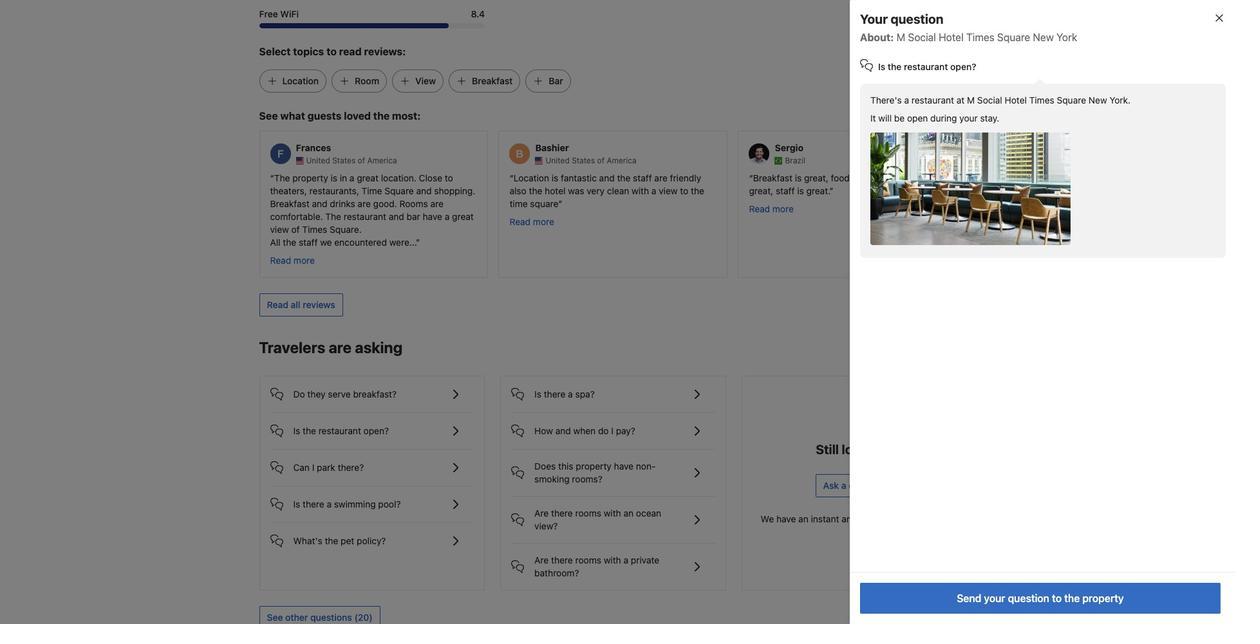 Task type: describe. For each thing, give the bounding box(es) containing it.
restaurant inside " the property is in a great location. close to theaters, restaurants, time square and shopping. breakfast and drinks are good. rooms are comfortable. the restaurant and bar have a great view of times square. all the staff we encountered were...
[[344, 211, 386, 222]]

a left spa?
[[568, 389, 573, 400]]

square
[[530, 198, 559, 209]]

what's
[[293, 536, 322, 546]]

read all reviews
[[267, 299, 335, 310]]

still looking?
[[816, 442, 893, 457]]

was
[[568, 185, 584, 196]]

your inside button
[[984, 593, 1006, 605]]

of inside " the property is in a great location. close to theaters, restaurants, time square and shopping. breakfast and drinks are good. rooms are comfortable. the restaurant and bar have a great view of times square. all the staff we encountered were...
[[291, 224, 300, 235]]

see other questions (20)
[[267, 612, 373, 623]]

there?
[[338, 462, 364, 473]]

to inside the " location is fantastic and the staff are friendly also the hotel was very clean with a view to the time square
[[680, 185, 689, 196]]

is down brazil
[[795, 172, 802, 183]]

read
[[339, 46, 362, 57]]

rooms?
[[572, 474, 603, 485]]

are for are there rooms with an ocean view?
[[535, 508, 549, 519]]

read more for " breakfast is great, food is great, location is great, staff is great.
[[749, 203, 794, 214]]

are there rooms with an ocean view?
[[535, 508, 661, 532]]

high score for new york
[[879, 9, 967, 19]]

reviews
[[303, 299, 335, 310]]

most:
[[392, 110, 421, 122]]

are there rooms with a private bathroom? button
[[511, 544, 715, 580]]

send
[[957, 593, 982, 605]]

swimming
[[334, 499, 376, 510]]

good.
[[373, 198, 397, 209]]

staff inside the " location is fantastic and the staff are friendly also the hotel was very clean with a view to the time square
[[633, 172, 652, 183]]

theaters,
[[270, 185, 307, 196]]

to inside button
[[1052, 593, 1062, 605]]

other
[[285, 612, 308, 623]]

1 horizontal spatial hotel
[[1005, 95, 1027, 106]]

does this property have non- smoking rooms?
[[535, 461, 656, 485]]

have inside " the property is in a great location. close to theaters, restaurants, time square and shopping. breakfast and drinks are good. rooms are comfortable. the restaurant and bar have a great view of times square. all the staff we encountered were...
[[423, 211, 442, 222]]

" for time
[[416, 237, 420, 248]]

0 horizontal spatial great,
[[749, 185, 773, 196]]

the inside "button"
[[325, 536, 338, 546]]

square inside the your question about: m social hotel times square new york
[[997, 32, 1030, 43]]

is the restaurant open? button
[[270, 413, 474, 439]]

breakfast?
[[353, 389, 397, 400]]

open? inside your question dialog
[[951, 61, 977, 72]]

2 vertical spatial new
[[1089, 95, 1107, 106]]

is for is the restaurant open? button
[[293, 425, 300, 436]]

when
[[573, 425, 596, 436]]

read for " the property is in a great location. close to theaters, restaurants, time square and shopping. breakfast and drinks are good. rooms are comfortable. the restaurant and bar have a great view of times square. all the staff we encountered were...
[[270, 255, 291, 266]]

what's the pet policy?
[[293, 536, 386, 546]]

property for is
[[292, 172, 328, 183]]

is inside " the property is in a great location. close to theaters, restaurants, time square and shopping. breakfast and drinks are good. rooms are comfortable. the restaurant and bar have a great view of times square. all the staff we encountered were...
[[331, 172, 337, 183]]

it
[[871, 113, 876, 124]]

york inside the your question about: m social hotel times square new york
[[1057, 32, 1077, 43]]

very
[[587, 185, 605, 196]]

question for send your question to the property
[[1008, 593, 1050, 605]]

there for is there a spa?
[[544, 389, 566, 400]]

i inside button
[[312, 462, 314, 473]]

also
[[510, 185, 527, 196]]

to inside " the property is in a great location. close to theaters, restaurants, time square and shopping. breakfast and drinks are good. rooms are comfortable. the restaurant and bar have a great view of times square. all the staff we encountered were...
[[445, 172, 453, 183]]

see other questions (20) button
[[259, 606, 380, 625]]

have inside does this property have non- smoking rooms?
[[614, 461, 634, 472]]

wifi
[[280, 8, 299, 19]]

m inside the your question about: m social hotel times square new york
[[897, 32, 906, 43]]

united for property
[[306, 156, 330, 165]]

and down restaurants, in the left top of the page
[[312, 198, 327, 209]]

are down time
[[358, 198, 371, 209]]

encountered
[[334, 237, 387, 248]]

are there rooms with an ocean view? button
[[511, 497, 715, 533]]

0 vertical spatial your
[[960, 113, 978, 124]]

send your question to the property
[[957, 593, 1124, 605]]

restaurant inside button
[[319, 425, 361, 436]]

spa?
[[575, 389, 595, 400]]

answer
[[842, 514, 871, 525]]

staff inside " the property is in a great location. close to theaters, restaurants, time square and shopping. breakfast and drinks are good. rooms are comfortable. the restaurant and bar have a great view of times square. all the staff we encountered were...
[[299, 237, 318, 248]]

times inside " the property is in a great location. close to theaters, restaurants, time square and shopping. breakfast and drinks are good. rooms are comfortable. the restaurant and bar have a great view of times square. all the staff we encountered were...
[[302, 224, 327, 235]]

of for and
[[597, 156, 605, 165]]

this
[[558, 461, 574, 472]]

1 horizontal spatial great,
[[804, 172, 829, 183]]

view inside " the property is in a great location. close to theaters, restaurants, time square and shopping. breakfast and drinks are good. rooms are comfortable. the restaurant and bar have a great view of times square. all the staff we encountered were...
[[270, 224, 289, 235]]

read for " breakfast is great, food is great, location is great, staff is great.
[[749, 203, 770, 214]]

free wifi
[[259, 8, 299, 19]]

1 horizontal spatial breakfast
[[472, 75, 513, 86]]

your
[[860, 12, 888, 26]]

free
[[259, 8, 278, 19]]

high
[[879, 9, 896, 19]]

guests
[[308, 110, 342, 122]]

ocean
[[636, 508, 661, 519]]

smoking
[[535, 474, 570, 485]]

and inside how and when do i pay? button
[[556, 425, 571, 436]]

during
[[931, 113, 957, 124]]

fantastic
[[561, 172, 597, 183]]

restaurants,
[[310, 185, 359, 196]]

" for great.
[[830, 185, 834, 196]]

sergio
[[775, 142, 804, 153]]

there's
[[871, 95, 902, 106]]

is right food on the top right
[[852, 172, 859, 183]]

still
[[816, 442, 839, 457]]

all
[[270, 237, 280, 248]]

at
[[957, 95, 965, 106]]

hotel inside the your question about: m social hotel times square new york
[[939, 32, 964, 43]]

can
[[293, 462, 310, 473]]

breakfast inside the " breakfast is great, food is great, location is great, staff is great.
[[753, 172, 793, 183]]

is there a spa? button
[[511, 376, 715, 402]]

open
[[907, 113, 928, 124]]

there for are there rooms with a private bathroom?
[[551, 555, 573, 566]]

states for bashier
[[572, 156, 595, 165]]

time
[[510, 198, 528, 209]]

are inside the " location is fantastic and the staff are friendly also the hotel was very clean with a view to the time square
[[655, 172, 668, 183]]

bar
[[407, 211, 420, 222]]

united states of america for and
[[546, 156, 637, 165]]

" for " the property is in a great location. close to theaters, restaurants, time square and shopping. breakfast and drinks are good. rooms are comfortable. the restaurant and bar have a great view of times square. all the staff we encountered were...
[[270, 172, 274, 183]]

location.
[[381, 172, 417, 183]]

restaurant up it will be open during your stay.
[[912, 95, 954, 106]]

score
[[898, 9, 919, 19]]

is there a swimming pool?
[[293, 499, 401, 510]]

states for frances
[[332, 156, 356, 165]]

your question about: m social hotel times square new york
[[860, 12, 1077, 43]]

times inside the your question about: m social hotel times square new york
[[967, 32, 995, 43]]

hotel
[[545, 185, 566, 196]]

bashier
[[535, 142, 569, 153]]

question for ask a question
[[849, 480, 886, 491]]

be
[[894, 113, 905, 124]]

new inside the your question about: m social hotel times square new york
[[1033, 32, 1054, 43]]

are left asking
[[329, 338, 352, 357]]

" for was
[[559, 198, 563, 209]]

with for an
[[604, 508, 621, 519]]

drinks
[[330, 198, 355, 209]]

a inside "button"
[[842, 480, 847, 491]]

are down shopping. on the left top
[[430, 198, 444, 209]]

0 vertical spatial the
[[274, 172, 290, 183]]

see what guests loved the most:
[[259, 110, 421, 122]]

most
[[885, 514, 905, 525]]

reviews:
[[364, 46, 406, 57]]

do
[[598, 425, 609, 436]]

1 horizontal spatial an
[[799, 514, 809, 525]]

food
[[831, 172, 850, 183]]

(20)
[[354, 612, 373, 623]]

we
[[320, 237, 332, 248]]

are there rooms with a private bathroom?
[[535, 555, 660, 579]]

open? inside is the restaurant open? button
[[364, 425, 389, 436]]

2 horizontal spatial have
[[777, 514, 796, 525]]

ask a question button
[[816, 474, 894, 498]]

do
[[293, 389, 305, 400]]

we
[[761, 514, 774, 525]]

" location is fantastic and the staff are friendly also the hotel was very clean with a view to the time square
[[510, 172, 704, 209]]

read all reviews button
[[259, 293, 343, 317]]

rooms for view?
[[575, 508, 601, 519]]

a inside your question dialog
[[904, 95, 909, 106]]

1 vertical spatial times
[[1030, 95, 1055, 106]]

and inside the " location is fantastic and the staff are friendly also the hotel was very clean with a view to the time square
[[599, 172, 615, 183]]

more for " the property is in a great location. close to theaters, restaurants, time square and shopping. breakfast and drinks are good. rooms are comfortable. the restaurant and bar have a great view of times square. all the staff we encountered were...
[[294, 255, 315, 266]]

and down the close
[[416, 185, 432, 196]]

do they serve breakfast?
[[293, 389, 397, 400]]

more for " location is fantastic and the staff are friendly also the hotel was very clean with a view to the time square
[[533, 216, 554, 227]]

bar
[[549, 75, 563, 86]]

looking?
[[842, 442, 893, 457]]

can i park there? button
[[270, 450, 474, 476]]

serve
[[328, 389, 351, 400]]



Task type: vqa. For each thing, say whether or not it's contained in the screenshot.
Los Angeles to San José del Cabo image
no



Task type: locate. For each thing, give the bounding box(es) containing it.
1 vertical spatial york
[[1057, 32, 1077, 43]]

1 vertical spatial more
[[533, 216, 554, 227]]

travelers are asking
[[259, 338, 403, 357]]

0 vertical spatial are
[[535, 508, 549, 519]]

0 horizontal spatial have
[[423, 211, 442, 222]]

0 horizontal spatial times
[[302, 224, 327, 235]]

there up what's
[[303, 499, 324, 510]]

property inside " the property is in a great location. close to theaters, restaurants, time square and shopping. breakfast and drinks are good. rooms are comfortable. the restaurant and bar have a great view of times square. all the staff we encountered were...
[[292, 172, 328, 183]]

1 horizontal spatial great
[[452, 211, 474, 222]]

1 vertical spatial m
[[967, 95, 975, 106]]

a up be
[[904, 95, 909, 106]]

there for are there rooms with an ocean view?
[[551, 508, 573, 519]]

see for see what guests loved the most:
[[259, 110, 278, 122]]

rooms inside are there rooms with a private bathroom?
[[575, 555, 601, 566]]

2 vertical spatial question
[[1008, 593, 1050, 605]]

united states of america image down frances
[[296, 157, 304, 165]]

does
[[535, 461, 556, 472]]

2 horizontal spatial "
[[749, 172, 753, 183]]

shopping.
[[434, 185, 475, 196]]

view
[[659, 185, 678, 196], [270, 224, 289, 235]]

is the restaurant open? inside button
[[293, 425, 389, 436]]

great, left great.
[[749, 185, 773, 196]]

1 vertical spatial social
[[977, 95, 1002, 106]]

0 vertical spatial "
[[830, 185, 834, 196]]

bathroom?
[[535, 568, 579, 579]]

2 vertical spatial square
[[385, 185, 414, 196]]

united states of america up in
[[306, 156, 397, 165]]

question inside "button"
[[849, 480, 886, 491]]

0 horizontal spatial read more button
[[270, 254, 315, 267]]

8.4
[[471, 8, 485, 19]]

in
[[340, 172, 347, 183]]

0 horizontal spatial read more
[[270, 255, 315, 266]]

0 vertical spatial is the restaurant open?
[[878, 61, 977, 72]]

question up answer
[[849, 480, 886, 491]]

restaurant up open
[[904, 61, 948, 72]]

great, up great.
[[804, 172, 829, 183]]

0 horizontal spatial question
[[849, 480, 886, 491]]

with inside are there rooms with a private bathroom?
[[604, 555, 621, 566]]

we have an instant answer to most questions
[[761, 514, 948, 525]]

asking
[[355, 338, 403, 357]]

free wifi 8.4 meter
[[259, 23, 485, 28]]

read more button down square
[[510, 216, 554, 228]]

a right clean
[[652, 185, 656, 196]]

of up time
[[358, 156, 365, 165]]

great, left location
[[862, 172, 886, 183]]

1 vertical spatial new
[[1033, 32, 1054, 43]]

your down the at
[[960, 113, 978, 124]]

1 united states of america from the left
[[306, 156, 397, 165]]

2 vertical spatial staff
[[299, 237, 318, 248]]

i right do on the bottom left of page
[[611, 425, 614, 436]]

0 vertical spatial open?
[[951, 61, 977, 72]]

1 vertical spatial location
[[514, 172, 549, 183]]

0 vertical spatial question
[[891, 12, 944, 26]]

pet
[[341, 536, 354, 546]]

questions inside see other questions (20) 'button'
[[310, 612, 352, 623]]

view down friendly
[[659, 185, 678, 196]]

more
[[773, 203, 794, 214], [533, 216, 554, 227], [294, 255, 315, 266]]

2 united states of america image from the left
[[535, 157, 543, 165]]

" the property is in a great location. close to theaters, restaurants, time square and shopping. breakfast and drinks are good. rooms are comfortable. the restaurant and bar have a great view of times square. all the staff we encountered were...
[[270, 172, 475, 248]]

0 vertical spatial property
[[292, 172, 328, 183]]

an left instant
[[799, 514, 809, 525]]

hotel right the at
[[1005, 95, 1027, 106]]

is for is there a spa? button
[[535, 389, 542, 400]]

rooms for bathroom?
[[575, 555, 601, 566]]

are up bathroom?
[[535, 555, 549, 566]]

america up clean
[[607, 156, 637, 165]]

view
[[415, 75, 436, 86]]

1 " from the left
[[270, 172, 274, 183]]

" inside the " location is fantastic and the staff are friendly also the hotel was very clean with a view to the time square
[[510, 172, 514, 183]]

new
[[933, 9, 949, 19], [1033, 32, 1054, 43], [1089, 95, 1107, 106]]

great,
[[804, 172, 829, 183], [862, 172, 886, 183], [749, 185, 773, 196]]

a left swimming
[[327, 499, 332, 510]]

0 vertical spatial have
[[423, 211, 442, 222]]

property inside your question dialog
[[1083, 593, 1124, 605]]

is up how
[[535, 389, 542, 400]]

property for have
[[576, 461, 612, 472]]

see for see other questions (20)
[[267, 612, 283, 623]]

0 horizontal spatial great
[[357, 172, 379, 183]]

with left ocean
[[604, 508, 621, 519]]

1 are from the top
[[535, 508, 549, 519]]

square up the there's a restaurant at m social hotel times square new york.
[[997, 32, 1030, 43]]

brazil
[[785, 156, 806, 165]]

read more button for the property is in a great location. close to theaters, restaurants, time square and shopping. breakfast and drinks are good. rooms are comfortable. the restaurant and bar have a great view of times square. all the staff we encountered were...
[[270, 254, 315, 267]]

is the restaurant open?
[[878, 61, 977, 72], [293, 425, 389, 436]]

0 vertical spatial with
[[632, 185, 649, 196]]

"
[[830, 185, 834, 196], [559, 198, 563, 209], [416, 237, 420, 248]]

2 america from the left
[[607, 156, 637, 165]]

united down frances
[[306, 156, 330, 165]]

0 vertical spatial rooms
[[575, 508, 601, 519]]

open? up can i park there? button on the bottom of page
[[364, 425, 389, 436]]

1 horizontal spatial i
[[611, 425, 614, 436]]

ask a question
[[823, 480, 886, 491]]

read more button for location is fantastic and the staff are friendly also the hotel was very clean with a view to the time square
[[510, 216, 554, 228]]

2 horizontal spatial property
[[1083, 593, 1124, 605]]

0 vertical spatial staff
[[633, 172, 652, 183]]

clean
[[607, 185, 629, 196]]

how and when do i pay? button
[[511, 413, 715, 439]]

" down bar
[[416, 237, 420, 248]]

1 vertical spatial staff
[[776, 185, 795, 196]]

0 horizontal spatial questions
[[310, 612, 352, 623]]

is down about: at top right
[[878, 61, 886, 72]]

location inside the " location is fantastic and the staff are friendly also the hotel was very clean with a view to the time square
[[514, 172, 549, 183]]

2 horizontal spatial question
[[1008, 593, 1050, 605]]

of down comfortable.
[[291, 224, 300, 235]]

do they serve breakfast? button
[[270, 376, 474, 402]]

1 vertical spatial is the restaurant open?
[[293, 425, 389, 436]]

breakfast left bar
[[472, 75, 513, 86]]

a left private
[[624, 555, 629, 566]]

" for " location is fantastic and the staff are friendly also the hotel was very clean with a view to the time square
[[510, 172, 514, 183]]

2 horizontal spatial new
[[1089, 95, 1107, 106]]

1 america from the left
[[367, 156, 397, 165]]

to
[[327, 46, 337, 57], [445, 172, 453, 183], [680, 185, 689, 196], [874, 514, 882, 525], [1052, 593, 1062, 605]]

social
[[908, 32, 936, 43], [977, 95, 1002, 106]]

is inside your question dialog
[[878, 61, 886, 72]]

1 horizontal spatial york
[[1057, 32, 1077, 43]]

more down brazil "icon"
[[773, 203, 794, 214]]

0 vertical spatial location
[[282, 75, 319, 86]]

" inside the " breakfast is great, food is great, location is great, staff is great.
[[749, 172, 753, 183]]

are up view?
[[535, 508, 549, 519]]

2 horizontal spatial great,
[[862, 172, 886, 183]]

1 vertical spatial have
[[614, 461, 634, 472]]

0 vertical spatial social
[[908, 32, 936, 43]]

your question dialog
[[829, 0, 1236, 625]]

breakfast down brazil "icon"
[[753, 172, 793, 183]]

0 horizontal spatial location
[[282, 75, 319, 86]]

is the restaurant open? inside your question dialog
[[878, 61, 977, 72]]

read more
[[749, 203, 794, 214], [510, 216, 554, 227], [270, 255, 315, 266]]

questions right most
[[908, 514, 948, 525]]

a inside are there rooms with a private bathroom?
[[624, 555, 629, 566]]

social up "stay."
[[977, 95, 1002, 106]]

restaurant up square.
[[344, 211, 386, 222]]

2 vertical spatial times
[[302, 224, 327, 235]]

is right location
[[924, 172, 930, 183]]

a right in
[[350, 172, 354, 183]]

0 vertical spatial questions
[[908, 514, 948, 525]]

are
[[535, 508, 549, 519], [535, 555, 549, 566]]

1 horizontal spatial times
[[967, 32, 995, 43]]

2 rooms from the top
[[575, 555, 601, 566]]

have right bar
[[423, 211, 442, 222]]

the down the drinks
[[325, 211, 341, 222]]

social inside the your question about: m social hotel times square new york
[[908, 32, 936, 43]]

non-
[[636, 461, 656, 472]]

is left great.
[[797, 185, 804, 196]]

about:
[[860, 32, 894, 43]]

a inside the " location is fantastic and the staff are friendly also the hotel was very clean with a view to the time square
[[652, 185, 656, 196]]

see left what
[[259, 110, 278, 122]]

the inside " the property is in a great location. close to theaters, restaurants, time square and shopping. breakfast and drinks are good. rooms are comfortable. the restaurant and bar have a great view of times square. all the staff we encountered were...
[[283, 237, 296, 248]]

read more button down all
[[270, 254, 315, 267]]

is inside the " location is fantastic and the staff are friendly also the hotel was very clean with a view to the time square
[[552, 172, 558, 183]]

staff inside the " breakfast is great, food is great, location is great, staff is great.
[[776, 185, 795, 196]]

all
[[291, 299, 300, 310]]

1 united states of america image from the left
[[296, 157, 304, 165]]

1 horizontal spatial question
[[891, 12, 944, 26]]

see inside 'button'
[[267, 612, 283, 623]]

this is a carousel with rotating slides. it displays featured reviews of the property. use the next and previous buttons to navigate. region
[[249, 125, 978, 283]]

1 vertical spatial great
[[452, 211, 474, 222]]

1 horizontal spatial new
[[1033, 32, 1054, 43]]

0 horizontal spatial hotel
[[939, 32, 964, 43]]

1 horizontal spatial social
[[977, 95, 1002, 106]]

are for are there rooms with a private bathroom?
[[535, 555, 549, 566]]

0 horizontal spatial i
[[312, 462, 314, 473]]

there inside are there rooms with a private bathroom?
[[551, 555, 573, 566]]

1 horizontal spatial your
[[984, 593, 1006, 605]]

united states of america image for bashier
[[535, 157, 543, 165]]

have
[[423, 211, 442, 222], [614, 461, 634, 472], [777, 514, 796, 525]]

is
[[878, 61, 886, 72], [535, 389, 542, 400], [293, 425, 300, 436], [293, 499, 300, 510]]

" down hotel
[[559, 198, 563, 209]]

your right 'send'
[[984, 593, 1006, 605]]

view up all
[[270, 224, 289, 235]]

"
[[270, 172, 274, 183], [510, 172, 514, 183], [749, 172, 753, 183]]

3 " from the left
[[749, 172, 753, 183]]

select
[[259, 46, 291, 57]]

2 united from the left
[[546, 156, 570, 165]]

how and when do i pay?
[[535, 425, 636, 436]]

is for is there a swimming pool? button
[[293, 499, 300, 510]]

united down bashier
[[546, 156, 570, 165]]

square down location.
[[385, 185, 414, 196]]

0 horizontal spatial more
[[294, 255, 315, 266]]

1 vertical spatial rooms
[[575, 555, 601, 566]]

have left non- on the bottom
[[614, 461, 634, 472]]

" inside " the property is in a great location. close to theaters, restaurants, time square and shopping. breakfast and drinks are good. rooms are comfortable. the restaurant and bar have a great view of times square. all the staff we encountered were...
[[270, 172, 274, 183]]

read more for " location is fantastic and the staff are friendly also the hotel was very clean with a view to the time square
[[510, 216, 554, 227]]

0 horizontal spatial open?
[[364, 425, 389, 436]]

read for " location is fantastic and the staff are friendly also the hotel was very clean with a view to the time square
[[510, 216, 531, 227]]

1 vertical spatial "
[[559, 198, 563, 209]]

2 vertical spatial read more
[[270, 255, 315, 266]]

is the restaurant open? down serve
[[293, 425, 389, 436]]

the
[[274, 172, 290, 183], [325, 211, 341, 222]]

are inside the are there rooms with an ocean view?
[[535, 508, 549, 519]]

1 vertical spatial the
[[325, 211, 341, 222]]

question inside button
[[1008, 593, 1050, 605]]

the
[[888, 61, 902, 72], [373, 110, 390, 122], [617, 172, 631, 183], [529, 185, 542, 196], [691, 185, 704, 196], [283, 237, 296, 248], [303, 425, 316, 436], [325, 536, 338, 546], [1065, 593, 1080, 605]]

breakfast inside " the property is in a great location. close to theaters, restaurants, time square and shopping. breakfast and drinks are good. rooms are comfortable. the restaurant and bar have a great view of times square. all the staff we encountered were...
[[270, 198, 310, 209]]

america up location.
[[367, 156, 397, 165]]

park
[[317, 462, 335, 473]]

united
[[306, 156, 330, 165], [546, 156, 570, 165]]

2 horizontal spatial read more button
[[749, 203, 794, 216]]

questions left '(20)'
[[310, 612, 352, 623]]

1 vertical spatial open?
[[364, 425, 389, 436]]

pay?
[[616, 425, 636, 436]]

read more down all
[[270, 255, 315, 266]]

" down food on the top right
[[830, 185, 834, 196]]

view inside the " location is fantastic and the staff are friendly also the hotel was very clean with a view to the time square
[[659, 185, 678, 196]]

rooms up bathroom?
[[575, 555, 601, 566]]

brazil image
[[775, 157, 783, 165]]

0 horizontal spatial united
[[306, 156, 330, 165]]

a down shopping. on the left top
[[445, 211, 450, 222]]

is down can
[[293, 499, 300, 510]]

open? up the at
[[951, 61, 977, 72]]

staff down brazil "icon"
[[776, 185, 795, 196]]

0 horizontal spatial your
[[960, 113, 978, 124]]

are
[[655, 172, 668, 183], [358, 198, 371, 209], [430, 198, 444, 209], [329, 338, 352, 357]]

friendly
[[670, 172, 701, 183]]

for
[[921, 9, 931, 19]]

and right how
[[556, 425, 571, 436]]

states up fantastic
[[572, 156, 595, 165]]

1 horizontal spatial questions
[[908, 514, 948, 525]]

more down square
[[533, 216, 554, 227]]

0 horizontal spatial square
[[385, 185, 414, 196]]

1 horizontal spatial staff
[[633, 172, 652, 183]]

read
[[749, 203, 770, 214], [510, 216, 531, 227], [270, 255, 291, 266], [267, 299, 288, 310]]

america for great
[[367, 156, 397, 165]]

great up time
[[357, 172, 379, 183]]

1 horizontal spatial "
[[559, 198, 563, 209]]

more for " breakfast is great, food is great, location is great, staff is great.
[[773, 203, 794, 214]]

1 horizontal spatial read more button
[[510, 216, 554, 228]]

view?
[[535, 521, 558, 532]]

an left ocean
[[624, 508, 634, 519]]

2 united states of america from the left
[[546, 156, 637, 165]]

1 rooms from the top
[[575, 508, 601, 519]]

restaurant
[[904, 61, 948, 72], [912, 95, 954, 106], [344, 211, 386, 222], [319, 425, 361, 436]]

loved
[[344, 110, 371, 122]]

0 vertical spatial read more
[[749, 203, 794, 214]]

there inside the are there rooms with an ocean view?
[[551, 508, 573, 519]]

0 horizontal spatial view
[[270, 224, 289, 235]]

0 vertical spatial times
[[967, 32, 995, 43]]

staff left the we on the left of the page
[[299, 237, 318, 248]]

1 states from the left
[[332, 156, 356, 165]]

1 vertical spatial see
[[267, 612, 283, 623]]

location
[[888, 172, 921, 183]]

breakfast down theaters,
[[270, 198, 310, 209]]

are inside are there rooms with a private bathroom?
[[535, 555, 549, 566]]

united states of america image down bashier
[[535, 157, 543, 165]]

1 united from the left
[[306, 156, 330, 165]]

united states of america image for frances
[[296, 157, 304, 165]]

read inside read all reviews button
[[267, 299, 288, 310]]

i right can
[[312, 462, 314, 473]]

comfortable.
[[270, 211, 323, 222]]

2 horizontal spatial of
[[597, 156, 605, 165]]

close
[[419, 172, 442, 183]]

1 vertical spatial square
[[1057, 95, 1086, 106]]

square.
[[330, 224, 362, 235]]

" breakfast is great, food is great, location is great, staff is great.
[[749, 172, 930, 196]]

0 horizontal spatial new
[[933, 9, 949, 19]]

property inside does this property have non- smoking rooms?
[[576, 461, 612, 472]]

there for is there a swimming pool?
[[303, 499, 324, 510]]

2 states from the left
[[572, 156, 595, 165]]

is the restaurant open? up the at
[[878, 61, 977, 72]]

see left other
[[267, 612, 283, 623]]

0 horizontal spatial of
[[291, 224, 300, 235]]

with
[[632, 185, 649, 196], [604, 508, 621, 519], [604, 555, 621, 566]]

york.
[[1110, 95, 1131, 106]]

united states of america image
[[296, 157, 304, 165], [535, 157, 543, 165]]

question inside the your question about: m social hotel times square new york
[[891, 12, 944, 26]]

1 horizontal spatial states
[[572, 156, 595, 165]]

america
[[367, 156, 397, 165], [607, 156, 637, 165]]

open?
[[951, 61, 977, 72], [364, 425, 389, 436]]

great.
[[807, 185, 830, 196]]

2 horizontal spatial "
[[830, 185, 834, 196]]

is
[[331, 172, 337, 183], [552, 172, 558, 183], [795, 172, 802, 183], [852, 172, 859, 183], [924, 172, 930, 183], [797, 185, 804, 196]]

travelers
[[259, 338, 325, 357]]

america for staff
[[607, 156, 637, 165]]

read more button for breakfast is great, food is great, location is great, staff is great.
[[749, 203, 794, 216]]

i inside button
[[611, 425, 614, 436]]

read more down brazil "icon"
[[749, 203, 794, 214]]

times
[[967, 32, 995, 43], [1030, 95, 1055, 106], [302, 224, 327, 235]]

with inside the are there rooms with an ocean view?
[[604, 508, 621, 519]]

m right about: at top right
[[897, 32, 906, 43]]

stay.
[[980, 113, 1000, 124]]

question right your
[[891, 12, 944, 26]]

2 horizontal spatial read more
[[749, 203, 794, 214]]

and left bar
[[389, 211, 404, 222]]

1 vertical spatial view
[[270, 224, 289, 235]]

staff left friendly
[[633, 172, 652, 183]]

united states of america for in
[[306, 156, 397, 165]]

" for " breakfast is great, food is great, location is great, staff is great.
[[749, 172, 753, 183]]

time
[[362, 185, 382, 196]]

1 horizontal spatial have
[[614, 461, 634, 472]]

a right ask
[[842, 480, 847, 491]]

united states of america up fantastic
[[546, 156, 637, 165]]

with inside the " location is fantastic and the staff are friendly also the hotel was very clean with a view to the time square
[[632, 185, 649, 196]]

there left spa?
[[544, 389, 566, 400]]

2 vertical spatial breakfast
[[270, 198, 310, 209]]

frances
[[296, 142, 331, 153]]

with left private
[[604, 555, 621, 566]]

room picture image
[[871, 133, 1071, 245]]

more down comfortable.
[[294, 255, 315, 266]]

can i park there?
[[293, 462, 364, 473]]

0 horizontal spatial is the restaurant open?
[[293, 425, 389, 436]]

is down do
[[293, 425, 300, 436]]

2 are from the top
[[535, 555, 549, 566]]

restaurant down serve
[[319, 425, 361, 436]]

united for is
[[546, 156, 570, 165]]

0 horizontal spatial breakfast
[[270, 198, 310, 209]]

0 vertical spatial view
[[659, 185, 678, 196]]

0 vertical spatial york
[[951, 9, 967, 19]]

2 horizontal spatial times
[[1030, 95, 1055, 106]]

1 horizontal spatial m
[[967, 95, 975, 106]]

1 vertical spatial property
[[576, 461, 612, 472]]

2 horizontal spatial square
[[1057, 95, 1086, 106]]

social down high score for new york
[[908, 32, 936, 43]]

hotel
[[939, 32, 964, 43], [1005, 95, 1027, 106]]

select topics to read reviews:
[[259, 46, 406, 57]]

rooms down rooms?
[[575, 508, 601, 519]]

1 horizontal spatial square
[[997, 32, 1030, 43]]

the up theaters,
[[274, 172, 290, 183]]

of for in
[[358, 156, 365, 165]]

m
[[897, 32, 906, 43], [967, 95, 975, 106]]

there up view?
[[551, 508, 573, 519]]

1 horizontal spatial america
[[607, 156, 637, 165]]

read more for " the property is in a great location. close to theaters, restaurants, time square and shopping. breakfast and drinks are good. rooms are comfortable. the restaurant and bar have a great view of times square. all the staff we encountered were...
[[270, 255, 315, 266]]

instant
[[811, 514, 839, 525]]

have right 'we'
[[777, 514, 796, 525]]

2 vertical spatial more
[[294, 255, 315, 266]]

2 " from the left
[[510, 172, 514, 183]]

are left friendly
[[655, 172, 668, 183]]

read more button down brazil "icon"
[[749, 203, 794, 216]]

1 horizontal spatial property
[[576, 461, 612, 472]]

an inside the are there rooms with an ocean view?
[[624, 508, 634, 519]]

they
[[307, 389, 326, 400]]

read more down square
[[510, 216, 554, 227]]

with for a
[[604, 555, 621, 566]]

0 horizontal spatial m
[[897, 32, 906, 43]]

1 horizontal spatial united
[[546, 156, 570, 165]]

location down topics
[[282, 75, 319, 86]]

is up hotel
[[552, 172, 558, 183]]

rooms inside the are there rooms with an ocean view?
[[575, 508, 601, 519]]

does this property have non- smoking rooms? button
[[511, 450, 715, 486]]

1 horizontal spatial is the restaurant open?
[[878, 61, 977, 72]]

what
[[280, 110, 305, 122]]

square inside " the property is in a great location. close to theaters, restaurants, time square and shopping. breakfast and drinks are good. rooms are comfortable. the restaurant and bar have a great view of times square. all the staff we encountered were...
[[385, 185, 414, 196]]



